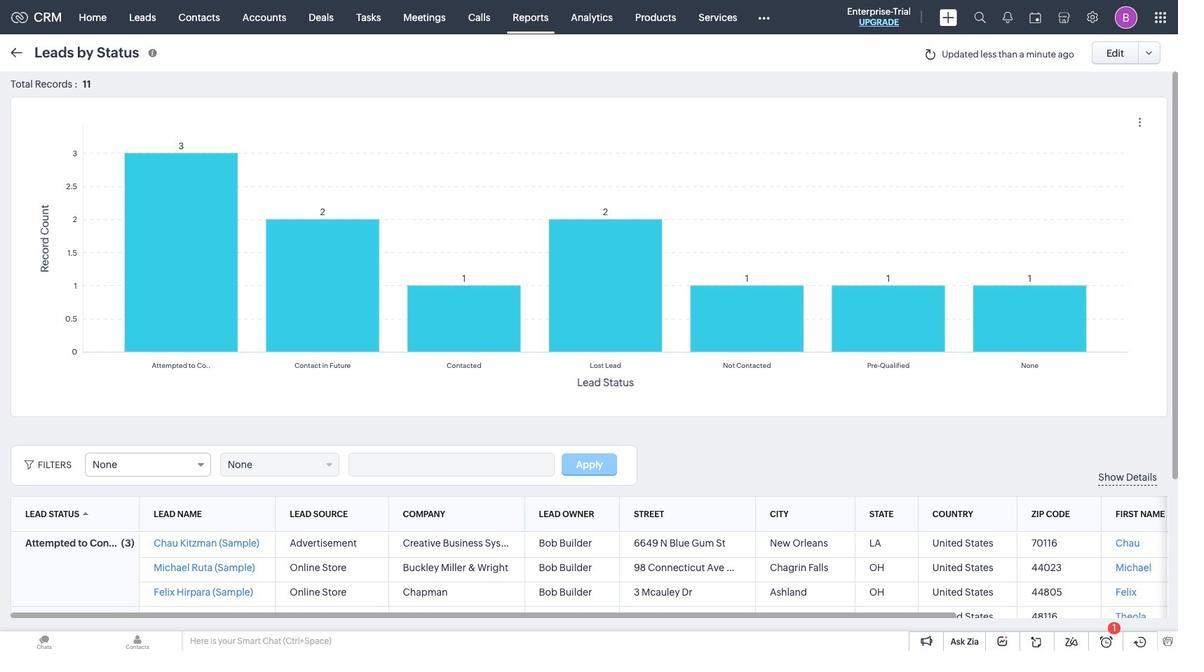 Task type: describe. For each thing, give the bounding box(es) containing it.
signals image
[[1003, 11, 1013, 23]]

search element
[[966, 0, 995, 34]]

signals element
[[995, 0, 1021, 34]]

Other Modules field
[[749, 6, 779, 28]]

profile element
[[1107, 0, 1146, 34]]

calendar image
[[1030, 12, 1042, 23]]



Task type: vqa. For each thing, say whether or not it's contained in the screenshot.
'Analytics' on the left of page
no



Task type: locate. For each thing, give the bounding box(es) containing it.
None text field
[[349, 454, 554, 476]]

contacts image
[[93, 632, 182, 652]]

chats image
[[0, 632, 88, 652]]

create menu image
[[940, 9, 957, 26]]

profile image
[[1115, 6, 1138, 28]]

logo image
[[11, 12, 28, 23]]

create menu element
[[932, 0, 966, 34]]

None field
[[85, 453, 211, 477], [220, 453, 339, 477], [85, 453, 211, 477], [220, 453, 339, 477]]

search image
[[974, 11, 986, 23]]



